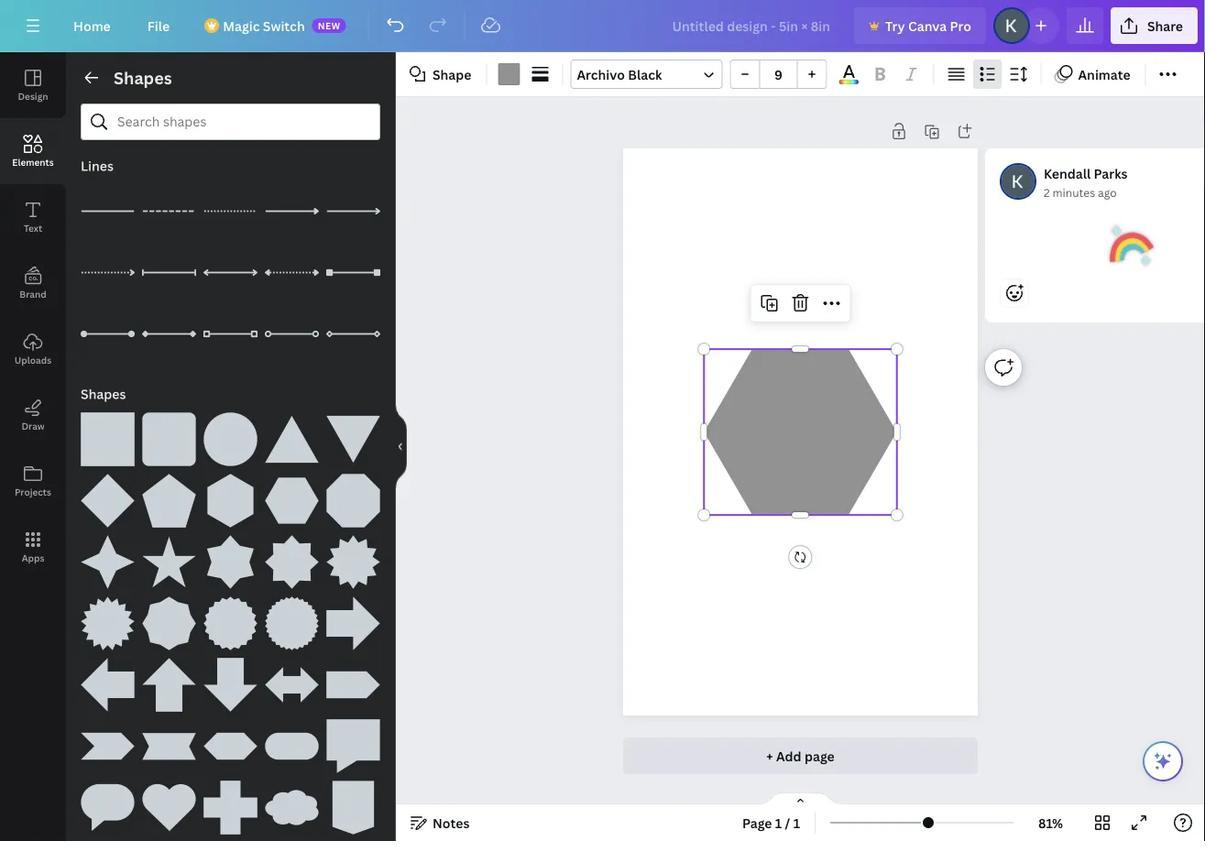 Task type: locate. For each thing, give the bounding box(es) containing it.
archivo black button
[[570, 60, 723, 89]]

octagon image
[[326, 474, 380, 528]]

uploads
[[15, 354, 51, 366]]

group left triangle up image
[[203, 401, 258, 466]]

elements button
[[0, 118, 66, 184]]

pro
[[950, 17, 971, 34]]

star burst 2 image
[[81, 597, 135, 651]]

#919191 image
[[498, 63, 520, 85]]

6-pointed star image
[[203, 535, 258, 589]]

kendall parks 2 minutes ago
[[1044, 164, 1128, 200]]

1 left /
[[775, 814, 782, 832]]

arrow up image
[[142, 658, 196, 712]]

projects
[[15, 486, 51, 498]]

design button
[[0, 52, 66, 118]]

group right arrow horizontal image
[[326, 647, 380, 712]]

2 1 from the left
[[793, 814, 800, 832]]

group left heart image
[[81, 770, 135, 835]]

heart image
[[142, 781, 196, 835]]

kendall parks list
[[985, 148, 1205, 381]]

Design title text field
[[658, 7, 847, 44]]

arrow horizontal image
[[265, 658, 319, 712]]

home link
[[59, 7, 125, 44]]

81% button
[[1021, 808, 1080, 838]]

add this line to the canvas image
[[81, 184, 135, 238], [142, 184, 196, 238], [203, 184, 258, 238], [265, 184, 319, 238], [326, 184, 380, 238], [81, 246, 135, 300], [142, 246, 196, 300], [203, 246, 258, 300], [265, 246, 319, 300], [326, 246, 380, 300], [81, 307, 135, 361], [142, 307, 196, 361], [203, 307, 258, 361], [265, 307, 319, 361], [326, 307, 380, 361]]

shapes up square image
[[81, 385, 126, 403]]

animate
[[1078, 66, 1130, 83]]

share
[[1147, 17, 1183, 34]]

brand
[[20, 288, 46, 300]]

1 right /
[[793, 814, 800, 832]]

81%
[[1038, 814, 1063, 832]]

group left 6-pointed star image
[[142, 524, 196, 589]]

group left hide image
[[326, 401, 380, 466]]

hide image
[[395, 403, 407, 491]]

2
[[1044, 185, 1050, 200]]

#919191 image
[[498, 63, 520, 85]]

group right arrow block 2 right image
[[142, 708, 196, 773]]

file button
[[133, 7, 184, 44]]

group right 5-pointed star image at bottom
[[203, 524, 258, 589]]

ago
[[1098, 185, 1117, 200]]

canva
[[908, 17, 947, 34]]

try canva pro
[[885, 17, 971, 34]]

group
[[730, 60, 827, 89], [81, 401, 135, 466], [142, 401, 196, 466], [203, 401, 258, 466], [265, 401, 319, 466], [326, 401, 380, 466], [81, 463, 135, 528], [142, 463, 196, 528], [203, 463, 258, 528], [265, 463, 319, 528], [326, 463, 380, 528], [81, 524, 135, 589], [142, 524, 196, 589], [203, 524, 258, 589], [265, 524, 319, 589], [326, 524, 380, 589], [81, 586, 135, 651], [142, 586, 196, 651], [203, 586, 258, 651], [265, 586, 319, 651], [326, 586, 380, 651], [81, 647, 135, 712], [142, 647, 196, 712], [203, 647, 258, 712], [265, 647, 319, 712], [326, 647, 380, 712], [81, 708, 135, 773], [142, 708, 196, 773], [203, 708, 258, 773], [265, 708, 319, 773], [326, 708, 380, 773], [81, 770, 135, 835], [142, 770, 196, 835], [203, 770, 258, 835], [265, 770, 319, 835], [326, 770, 380, 835]]

+
[[766, 747, 773, 765]]

group down design title text field
[[730, 60, 827, 89]]

show pages image
[[756, 792, 844, 806]]

shapes down 'file'
[[114, 66, 172, 89]]

group left 5-pointed star image at bottom
[[81, 524, 135, 589]]

group left arrow horizontal image
[[203, 647, 258, 712]]

pill image
[[265, 719, 319, 773]]

group right hexagon vertical image
[[265, 463, 319, 528]]

8-pointed star inflated image
[[142, 597, 196, 651]]

– – number field
[[766, 66, 791, 83]]

0 horizontal spatial 1
[[775, 814, 782, 832]]

kendall
[[1044, 164, 1091, 182]]

triangle down image
[[326, 412, 380, 466]]

1 horizontal spatial 1
[[793, 814, 800, 832]]

group left cloud image
[[203, 770, 258, 835]]

side panel tab list
[[0, 52, 66, 580]]

expressing gratitude image
[[1110, 224, 1154, 268]]

draw
[[21, 420, 45, 432]]

brand button
[[0, 250, 66, 316]]

notes
[[433, 814, 470, 832]]

arrow block convex image
[[203, 719, 258, 773]]

group left star burst 4 image
[[203, 586, 258, 651]]

archivo
[[577, 66, 625, 83]]

+ add page button
[[623, 738, 978, 774]]

1
[[775, 814, 782, 832], [793, 814, 800, 832]]

pentagon image
[[142, 474, 196, 528]]

group right square image
[[142, 401, 196, 466]]

parks
[[1094, 164, 1128, 182]]

group right cloud image
[[326, 770, 380, 835]]

shapes
[[114, 66, 172, 89], [81, 385, 126, 403]]

elements
[[12, 156, 54, 168]]

add
[[776, 747, 802, 765]]



Task type: vqa. For each thing, say whether or not it's contained in the screenshot.
Activity experience
no



Task type: describe. For each thing, give the bounding box(es) containing it.
shape
[[433, 66, 471, 83]]

star burst 1 image
[[326, 535, 380, 589]]

group left arrow up image
[[81, 647, 135, 712]]

canva assistant image
[[1152, 751, 1174, 773]]

group right pill image
[[326, 708, 380, 773]]

hexagon vertical image
[[203, 474, 258, 528]]

diamond image
[[81, 474, 135, 528]]

try
[[885, 17, 905, 34]]

page
[[805, 747, 835, 765]]

rounded square image
[[142, 412, 196, 466]]

triangle up image
[[265, 412, 319, 466]]

1 vertical spatial shapes
[[81, 385, 126, 403]]

group right 8-pointed star image
[[326, 524, 380, 589]]

group left hexagon horizontal image
[[203, 463, 258, 528]]

uploads button
[[0, 316, 66, 382]]

group left pentagon image
[[81, 463, 135, 528]]

group right diamond image
[[142, 463, 196, 528]]

switch
[[263, 17, 305, 34]]

group right star burst 3 image
[[265, 586, 319, 651]]

magic switch
[[223, 17, 305, 34]]

+ add page
[[766, 747, 835, 765]]

0 vertical spatial shapes
[[114, 66, 172, 89]]

share button
[[1111, 7, 1198, 44]]

group right star burst 4 image
[[326, 586, 380, 651]]

magic
[[223, 17, 260, 34]]

arrow down image
[[203, 658, 258, 712]]

main menu bar
[[0, 0, 1205, 52]]

apps
[[22, 552, 44, 564]]

animate button
[[1049, 60, 1138, 89]]

arrow block concave image
[[142, 719, 196, 773]]

group right "arrow block convex" image
[[265, 708, 319, 773]]

text button
[[0, 184, 66, 250]]

/
[[785, 814, 790, 832]]

group right white circle shape image
[[265, 401, 319, 466]]

color range image
[[839, 80, 859, 84]]

try canva pro button
[[854, 7, 986, 44]]

home
[[73, 17, 111, 34]]

group right arrow left image at the bottom of page
[[142, 647, 196, 712]]

new
[[318, 19, 341, 32]]

4-pointed star image
[[81, 535, 135, 589]]

minutes
[[1052, 185, 1095, 200]]

arrow block 2 right image
[[81, 719, 135, 773]]

shape button
[[403, 60, 479, 89]]

group left pill image
[[203, 708, 258, 773]]

group left 8-pointed star inflated image
[[81, 586, 135, 651]]

hexagon horizontal image
[[265, 474, 319, 528]]

arrow left image
[[81, 658, 135, 712]]

5-pointed star image
[[142, 535, 196, 589]]

black
[[628, 66, 662, 83]]

apps button
[[0, 514, 66, 580]]

arrow right image
[[326, 597, 380, 651]]

archivo black
[[577, 66, 662, 83]]

page 1 / 1
[[742, 814, 800, 832]]

projects button
[[0, 448, 66, 514]]

text
[[24, 222, 42, 234]]

group right star burst 2 image
[[142, 586, 196, 651]]

group right cross image on the left bottom
[[265, 770, 319, 835]]

cloud image
[[265, 781, 319, 835]]

white circle shape image
[[203, 412, 258, 466]]

Search shapes search field
[[117, 104, 344, 139]]

banner 2 image
[[326, 781, 380, 835]]

cross image
[[203, 781, 258, 835]]

group right hexagon horizontal image
[[326, 463, 380, 528]]

group right 6-pointed star image
[[265, 524, 319, 589]]

design
[[18, 90, 48, 102]]

group left arrow block concave image
[[81, 708, 135, 773]]

square speech bubble image
[[326, 719, 380, 773]]

notes button
[[403, 808, 477, 838]]

arrow block right image
[[326, 658, 380, 712]]

round speech bubble image
[[81, 781, 135, 835]]

draw button
[[0, 382, 66, 448]]

square image
[[81, 412, 135, 466]]

file
[[147, 17, 170, 34]]

group right arrow down image
[[265, 647, 319, 712]]

lines
[[81, 157, 114, 175]]

star burst 3 image
[[203, 597, 258, 651]]

group left rounded square "image"
[[81, 401, 135, 466]]

star burst 4 image
[[265, 597, 319, 651]]

1 1 from the left
[[775, 814, 782, 832]]

page
[[742, 814, 772, 832]]

group right round speech bubble image
[[142, 770, 196, 835]]

8-pointed star image
[[265, 535, 319, 589]]



